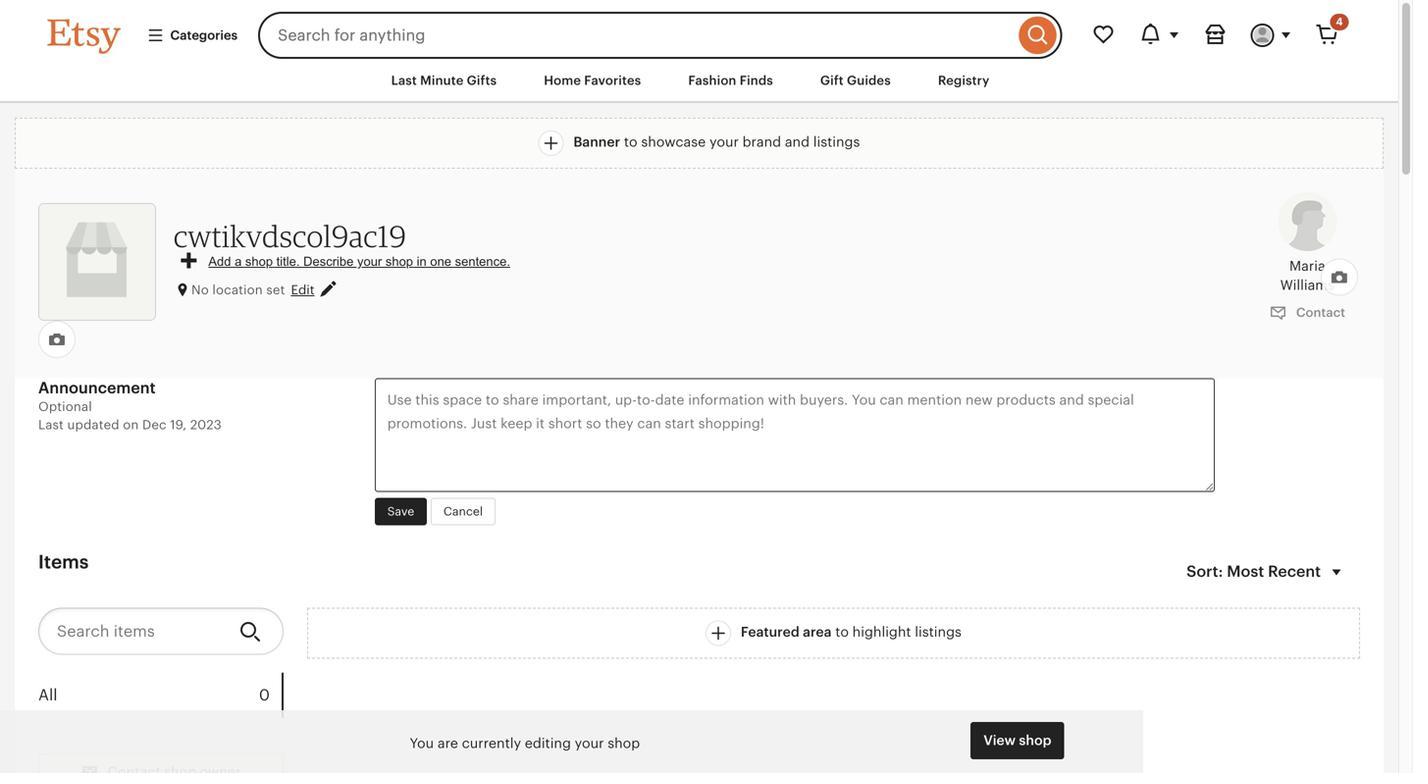 Task type: vqa. For each thing, say whether or not it's contained in the screenshot.
maria williams link
yes



Task type: describe. For each thing, give the bounding box(es) containing it.
updated
[[67, 417, 119, 432]]

shop right the view
[[1019, 733, 1052, 749]]

edit button
[[291, 281, 336, 299]]

1 horizontal spatial last
[[391, 73, 417, 88]]

minute
[[420, 73, 464, 88]]

guides
[[847, 73, 891, 88]]

your inside button
[[357, 254, 382, 269]]

most
[[1227, 563, 1265, 580]]

view
[[984, 733, 1016, 749]]

0 vertical spatial your
[[710, 134, 739, 150]]

sentence.
[[455, 254, 510, 269]]

finds
[[740, 73, 774, 88]]

menu bar containing last minute gifts
[[12, 59, 1387, 103]]

banner
[[574, 134, 621, 150]]

are
[[438, 736, 458, 752]]

contact shop owner image
[[81, 764, 98, 774]]

sort:
[[1187, 563, 1224, 580]]

brand
[[743, 134, 782, 150]]

view shop
[[984, 733, 1052, 749]]

announcement
[[38, 380, 156, 397]]

home favorites link
[[529, 63, 656, 98]]

dec
[[142, 417, 167, 432]]

location
[[212, 283, 263, 297]]

you
[[410, 736, 434, 752]]

items
[[38, 552, 89, 573]]

home favorites
[[544, 73, 641, 88]]

banner to showcase your brand and listings
[[574, 134, 860, 150]]

19,
[[170, 417, 187, 432]]

contact
[[1294, 305, 1346, 320]]

1 image
[[321, 283, 336, 299]]

in
[[417, 254, 427, 269]]

fashion finds link
[[674, 63, 788, 98]]

contact button
[[1255, 295, 1361, 331]]

Search for anything text field
[[258, 12, 1015, 59]]

sort: most recent
[[1187, 563, 1322, 580]]

categories button
[[132, 18, 252, 53]]

area
[[803, 625, 832, 640]]

maria williams image
[[1279, 193, 1337, 252]]

fashion
[[689, 73, 737, 88]]

shop right a
[[245, 254, 273, 269]]

williams
[[1281, 277, 1335, 293]]

shop right editing
[[608, 736, 640, 752]]

gifts
[[467, 73, 497, 88]]

a
[[235, 254, 242, 269]]

add a shop title. describe your shop in one sentence. button
[[181, 253, 510, 271]]

on
[[123, 417, 139, 432]]

gift guides link
[[806, 63, 906, 98]]

set
[[266, 283, 285, 297]]

maria
[[1290, 258, 1326, 274]]

featured area to highlight listings
[[741, 625, 962, 640]]

4 link
[[1304, 12, 1351, 59]]

shop left the in
[[386, 254, 413, 269]]

last minute gifts
[[391, 73, 497, 88]]

you are currently editing your shop
[[410, 736, 640, 752]]

no
[[191, 283, 209, 297]]

none search field inside categories banner
[[258, 12, 1063, 59]]

categories banner
[[12, 0, 1387, 59]]

sort: most recent button
[[1175, 549, 1361, 596]]



Task type: locate. For each thing, give the bounding box(es) containing it.
last minute gifts link
[[377, 63, 512, 98]]

registry
[[938, 73, 990, 88]]

no location set
[[191, 283, 285, 297]]

showcase
[[641, 134, 706, 150]]

1 vertical spatial your
[[357, 254, 382, 269]]

and
[[785, 134, 810, 150]]

last left 'minute'
[[391, 73, 417, 88]]

1 vertical spatial last
[[38, 417, 64, 432]]

registry link
[[924, 63, 1005, 98]]

add a shop title. describe your shop in one sentence.
[[208, 254, 510, 269]]

announcement optional last updated on dec 19, 2023
[[38, 380, 222, 432]]

describe
[[303, 254, 354, 269]]

listings
[[814, 134, 860, 150], [915, 625, 962, 640]]

0 horizontal spatial last
[[38, 417, 64, 432]]

save button
[[375, 498, 427, 526]]

None search field
[[258, 12, 1063, 59]]

2023
[[190, 417, 222, 432]]

1 vertical spatial to
[[836, 625, 849, 640]]

featured
[[741, 625, 800, 640]]

recent
[[1269, 563, 1322, 580]]

to right banner
[[624, 134, 638, 150]]

cwtikvdscol9ac19 main content
[[0, 103, 1399, 774]]

fashion finds
[[689, 73, 774, 88]]

0 vertical spatial listings
[[814, 134, 860, 150]]

menu bar
[[12, 59, 1387, 103]]

4
[[1337, 16, 1344, 28]]

highlight
[[853, 625, 912, 640]]

0 horizontal spatial your
[[357, 254, 382, 269]]

listings right highlight
[[915, 625, 962, 640]]

your
[[710, 134, 739, 150], [357, 254, 382, 269], [575, 736, 604, 752]]

cancel button
[[431, 498, 496, 526]]

tab inside cwtikvdscol9ac19 main content
[[38, 673, 282, 719]]

categories
[[170, 28, 238, 43]]

Use this space to share important, up-to-date information with buyers. You can mention new products and special promotions. Just keep it short so they can start shopping! text field
[[375, 379, 1215, 492]]

2 horizontal spatial your
[[710, 134, 739, 150]]

1 horizontal spatial your
[[575, 736, 604, 752]]

0 vertical spatial to
[[624, 134, 638, 150]]

Search items text field
[[38, 608, 224, 655]]

last down optional
[[38, 417, 64, 432]]

0 horizontal spatial to
[[624, 134, 638, 150]]

1 horizontal spatial listings
[[915, 625, 962, 640]]

currently
[[462, 736, 521, 752]]

all
[[38, 687, 57, 704]]

home
[[544, 73, 581, 88]]

2 vertical spatial your
[[575, 736, 604, 752]]

maria williams link
[[1271, 193, 1345, 295]]

1 vertical spatial listings
[[915, 625, 962, 640]]

cancel
[[444, 505, 483, 519]]

one
[[430, 254, 452, 269]]

your right editing
[[575, 736, 604, 752]]

maria williams
[[1281, 258, 1335, 293]]

optional
[[38, 400, 92, 414]]

1 horizontal spatial to
[[836, 625, 849, 640]]

shop
[[245, 254, 273, 269], [386, 254, 413, 269], [1019, 733, 1052, 749], [608, 736, 640, 752]]

view shop link
[[971, 723, 1065, 760]]

last
[[391, 73, 417, 88], [38, 417, 64, 432]]

gift guides
[[821, 73, 891, 88]]

favorites
[[584, 73, 641, 88]]

edit
[[291, 283, 315, 297]]

to right "area" at the right of the page
[[836, 625, 849, 640]]

your right describe on the left of page
[[357, 254, 382, 269]]

gift
[[821, 73, 844, 88]]

0 horizontal spatial listings
[[814, 134, 860, 150]]

save
[[388, 505, 414, 519]]

add
[[208, 254, 231, 269]]

0 vertical spatial last
[[391, 73, 417, 88]]

editing
[[525, 736, 571, 752]]

listings right and
[[814, 134, 860, 150]]

tab
[[38, 673, 282, 719]]

cwtikvdscol9ac19
[[174, 218, 407, 254]]

0
[[259, 687, 270, 704]]

your left brand at right top
[[710, 134, 739, 150]]

to
[[624, 134, 638, 150], [836, 625, 849, 640]]

title.
[[277, 254, 300, 269]]

tab containing all
[[38, 673, 282, 719]]

last inside announcement optional last updated on dec 19, 2023
[[38, 417, 64, 432]]



